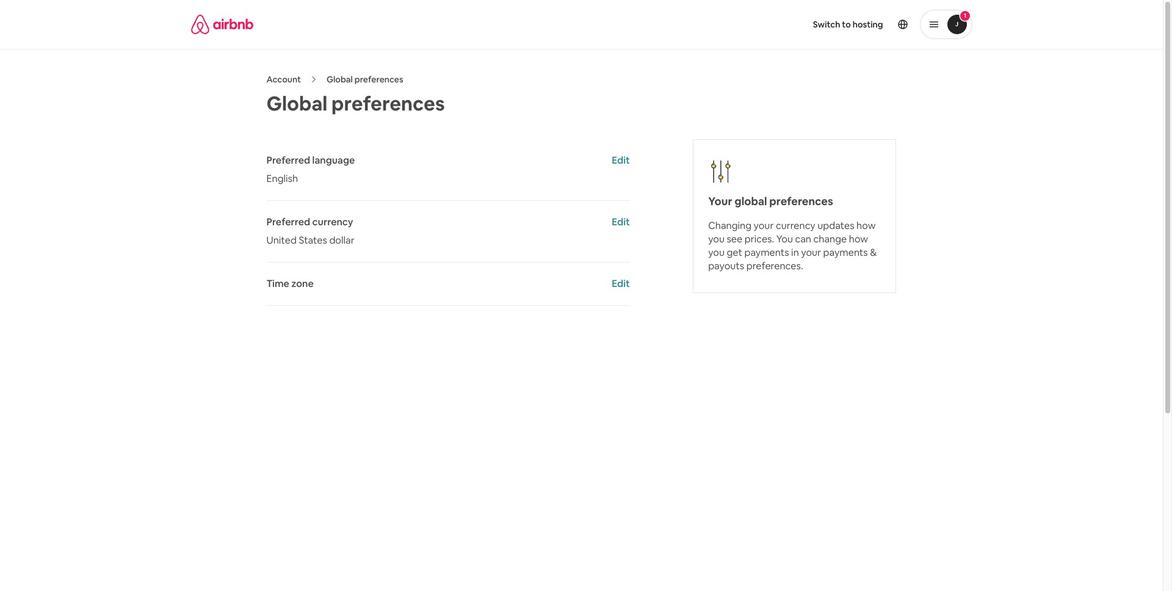 Task type: describe. For each thing, give the bounding box(es) containing it.
language
[[313, 154, 355, 167]]

you
[[777, 233, 794, 246]]

states
[[299, 234, 327, 247]]

change
[[814, 233, 847, 246]]

account
[[267, 74, 301, 85]]

1 vertical spatial preferences
[[332, 91, 445, 116]]

0 vertical spatial how
[[857, 219, 876, 232]]

preferred for united
[[267, 216, 310, 228]]

0 horizontal spatial your
[[754, 219, 774, 232]]

see
[[727, 233, 743, 246]]

preferred for english
[[267, 154, 310, 167]]

1 vertical spatial global
[[267, 91, 328, 116]]

in
[[792, 246, 800, 259]]

profile element
[[597, 0, 973, 49]]

2 payments from the left
[[824, 246, 869, 259]]

currency inside changing your currency updates how you see prices. you can change how you get payments in your payments & payouts preferences.
[[776, 219, 816, 232]]

switch
[[814, 19, 841, 30]]

edit button for preferred currency united states dollar
[[612, 216, 630, 229]]

2 vertical spatial preferences
[[770, 194, 834, 208]]

0 vertical spatial global
[[327, 74, 353, 85]]

payouts
[[709, 260, 745, 272]]

hosting
[[853, 19, 884, 30]]

global
[[735, 194, 768, 208]]

updates
[[818, 219, 855, 232]]

3 edit button from the top
[[612, 277, 630, 291]]

preferred language english
[[267, 154, 355, 185]]

preferred currency united states dollar
[[267, 216, 355, 247]]

1 vertical spatial global preferences
[[267, 91, 445, 116]]



Task type: vqa. For each thing, say whether or not it's contained in the screenshot.
Filters BUTTON
no



Task type: locate. For each thing, give the bounding box(es) containing it.
0 vertical spatial you
[[709, 233, 725, 246]]

2 you from the top
[[709, 246, 725, 259]]

preferences.
[[747, 260, 804, 272]]

edit for preferred language english
[[612, 154, 630, 167]]

united
[[267, 234, 297, 247]]

1 button
[[920, 10, 973, 39]]

time zone
[[267, 277, 314, 290]]

get
[[727, 246, 743, 259]]

0 vertical spatial edit
[[612, 154, 630, 167]]

0 horizontal spatial payments
[[745, 246, 790, 259]]

1 vertical spatial your
[[802, 246, 822, 259]]

how up &
[[857, 219, 876, 232]]

changing
[[709, 219, 752, 232]]

currency
[[313, 216, 353, 228], [776, 219, 816, 232]]

currency up dollar
[[313, 216, 353, 228]]

1 vertical spatial preferred
[[267, 216, 310, 228]]

account link
[[267, 74, 301, 85]]

switch to hosting link
[[806, 12, 891, 37]]

you up the payouts
[[709, 246, 725, 259]]

preferences
[[355, 74, 404, 85], [332, 91, 445, 116], [770, 194, 834, 208]]

1 you from the top
[[709, 233, 725, 246]]

edit button
[[612, 154, 630, 167], [612, 216, 630, 229], [612, 277, 630, 291]]

dollar
[[330, 234, 355, 247]]

global right account 'link'
[[327, 74, 353, 85]]

0 vertical spatial preferences
[[355, 74, 404, 85]]

english
[[267, 172, 298, 185]]

preferred inside preferred currency united states dollar
[[267, 216, 310, 228]]

global
[[327, 74, 353, 85], [267, 91, 328, 116]]

switch to hosting
[[814, 19, 884, 30]]

currency up can
[[776, 219, 816, 232]]

2 preferred from the top
[[267, 216, 310, 228]]

zone
[[292, 277, 314, 290]]

payments down prices.
[[745, 246, 790, 259]]

preferred up united
[[267, 216, 310, 228]]

to
[[843, 19, 851, 30]]

1 payments from the left
[[745, 246, 790, 259]]

preferred
[[267, 154, 310, 167], [267, 216, 310, 228]]

2 vertical spatial edit
[[612, 277, 630, 290]]

your down can
[[802, 246, 822, 259]]

prices.
[[745, 233, 775, 246]]

0 vertical spatial global preferences
[[327, 74, 404, 85]]

how down updates
[[850, 233, 869, 246]]

2 edit from the top
[[612, 216, 630, 228]]

2 vertical spatial edit button
[[612, 277, 630, 291]]

2 edit button from the top
[[612, 216, 630, 229]]

3 edit from the top
[[612, 277, 630, 290]]

1
[[964, 12, 967, 20]]

0 vertical spatial preferred
[[267, 154, 310, 167]]

1 vertical spatial you
[[709, 246, 725, 259]]

&
[[871, 246, 877, 259]]

payments
[[745, 246, 790, 259], [824, 246, 869, 259]]

1 horizontal spatial payments
[[824, 246, 869, 259]]

you left see
[[709, 233, 725, 246]]

1 edit button from the top
[[612, 154, 630, 167]]

1 vertical spatial edit
[[612, 216, 630, 228]]

0 vertical spatial your
[[754, 219, 774, 232]]

1 edit from the top
[[612, 154, 630, 167]]

1 preferred from the top
[[267, 154, 310, 167]]

how
[[857, 219, 876, 232], [850, 233, 869, 246]]

changing your currency updates how you see prices. you can change how you get payments in your payments & payouts preferences.
[[709, 219, 877, 272]]

global preferences
[[327, 74, 404, 85], [267, 91, 445, 116]]

preferred inside the preferred language english
[[267, 154, 310, 167]]

can
[[796, 233, 812, 246]]

payments down change
[[824, 246, 869, 259]]

global down account 'link'
[[267, 91, 328, 116]]

your
[[709, 194, 733, 208]]

1 horizontal spatial your
[[802, 246, 822, 259]]

0 vertical spatial edit button
[[612, 154, 630, 167]]

1 vertical spatial edit button
[[612, 216, 630, 229]]

edit for preferred currency united states dollar
[[612, 216, 630, 228]]

time
[[267, 277, 289, 290]]

edit button for preferred language english
[[612, 154, 630, 167]]

your
[[754, 219, 774, 232], [802, 246, 822, 259]]

preferred up english
[[267, 154, 310, 167]]

currency inside preferred currency united states dollar
[[313, 216, 353, 228]]

1 vertical spatial how
[[850, 233, 869, 246]]

0 horizontal spatial currency
[[313, 216, 353, 228]]

1 horizontal spatial currency
[[776, 219, 816, 232]]

you
[[709, 233, 725, 246], [709, 246, 725, 259]]

edit
[[612, 154, 630, 167], [612, 216, 630, 228], [612, 277, 630, 290]]

your up prices.
[[754, 219, 774, 232]]

your global preferences
[[709, 194, 834, 208]]



